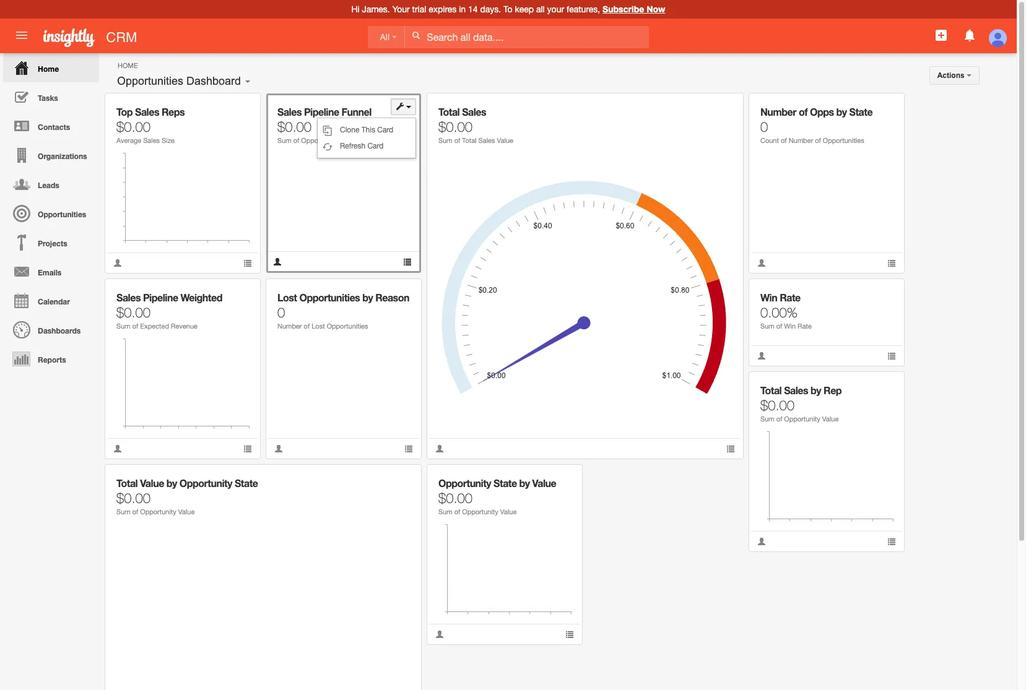 Task type: describe. For each thing, give the bounding box(es) containing it.
days.
[[481, 4, 501, 14]]

win rate 0.00% sum of win rate
[[761, 292, 812, 330]]

sum inside total sales by rep $0.00 sum of opportunity value
[[761, 416, 775, 423]]

projects
[[38, 239, 67, 249]]

trial
[[412, 4, 427, 14]]

opportunities inside number of opps by state 0 count of number of opportunities
[[824, 137, 865, 144]]

1 vertical spatial list image
[[888, 538, 897, 547]]

opportunities inside button
[[117, 75, 183, 87]]

value inside total sales $0.00 sum of total sales value
[[497, 137, 514, 144]]

by for total value by opportunity state
[[167, 478, 177, 490]]

$0.00 inside top sales reps $0.00 average sales size
[[117, 119, 151, 135]]

reason
[[376, 292, 410, 304]]

wrench image for average
[[235, 102, 243, 111]]

Search all data.... text field
[[405, 26, 650, 48]]

total for state
[[117, 478, 138, 490]]

of inside sales pipeline weighted $0.00 sum of expected revenue
[[132, 323, 138, 330]]

sales inside sales pipeline funnel $0.00 sum of opportunity value
[[278, 106, 302, 118]]

state for 0
[[850, 106, 873, 118]]

sales pipeline funnel $0.00 sum of opportunity value
[[278, 106, 372, 144]]

of inside total sales $0.00 sum of total sales value
[[455, 137, 461, 144]]

0 vertical spatial rate
[[780, 292, 801, 304]]

actions
[[938, 71, 967, 80]]

opps
[[811, 106, 835, 118]]

opportunity state by value $0.00 sum of opportunity value
[[439, 478, 557, 516]]

list image for by
[[566, 631, 574, 640]]

pipeline for funnel
[[304, 106, 339, 118]]

number inside lost opportunities by reason 0 number of lost opportunities
[[278, 323, 302, 330]]

sales pipeline weighted link
[[117, 292, 222, 304]]

organizations link
[[3, 141, 99, 170]]

to
[[504, 4, 513, 14]]

all
[[380, 32, 390, 42]]

opportunities link
[[3, 199, 99, 228]]

top sales reps $0.00 average sales size
[[117, 106, 185, 144]]

dashboards
[[38, 327, 81, 336]]

0 vertical spatial number
[[761, 106, 797, 118]]

all
[[537, 4, 545, 14]]

win rate link
[[761, 292, 801, 304]]

opportunities dashboard button
[[113, 72, 245, 90]]

weighted
[[181, 292, 222, 304]]

1 vertical spatial win
[[785, 323, 796, 330]]

keep
[[515, 4, 534, 14]]

total sales by rep $0.00 sum of opportunity value
[[761, 385, 842, 423]]

0.00%
[[761, 305, 798, 321]]

hi james. your trial expires in 14 days. to keep all your features, subscribe now
[[352, 4, 666, 14]]

white image
[[412, 31, 421, 40]]

$0.00 inside opportunity state by value $0.00 sum of opportunity value
[[439, 491, 473, 507]]

in
[[459, 4, 466, 14]]

all link
[[368, 26, 405, 48]]

leads link
[[3, 170, 99, 199]]

0 horizontal spatial home
[[38, 64, 59, 74]]

list image for reps
[[244, 259, 252, 268]]

refresh
[[340, 142, 366, 151]]

total for $0.00
[[761, 385, 782, 397]]

0 horizontal spatial lost
[[278, 292, 297, 304]]

revenue
[[171, 323, 198, 330]]

notifications image
[[963, 28, 978, 43]]

sum inside win rate 0.00% sum of win rate
[[761, 323, 775, 330]]

rep
[[824, 385, 842, 397]]

average
[[117, 137, 141, 144]]

user image for rep
[[758, 538, 767, 547]]

total value by opportunity state link
[[117, 478, 258, 490]]

leads
[[38, 181, 59, 190]]

now
[[647, 4, 666, 14]]

this
[[362, 126, 375, 134]]

total sales link
[[439, 106, 487, 118]]

opportunity state by value link
[[439, 478, 557, 490]]

user image for $0.00
[[436, 445, 444, 454]]

expires
[[429, 4, 457, 14]]

0 horizontal spatial list image
[[405, 445, 413, 454]]

1 horizontal spatial lost
[[312, 323, 325, 330]]

by inside number of opps by state 0 count of number of opportunities
[[837, 106, 848, 118]]

list image for $0.00
[[727, 445, 736, 454]]

state inside opportunity state by value $0.00 sum of opportunity value
[[494, 478, 517, 490]]

$0.00 inside total sales by rep $0.00 sum of opportunity value
[[761, 398, 795, 414]]

contacts
[[38, 123, 70, 132]]

state for $0.00
[[235, 478, 258, 490]]

value inside total sales by rep $0.00 sum of opportunity value
[[823, 416, 839, 423]]

home link
[[3, 53, 99, 82]]

subscribe now link
[[603, 4, 666, 14]]

sales inside total sales by rep $0.00 sum of opportunity value
[[785, 385, 809, 397]]

14
[[469, 4, 478, 14]]

total sales $0.00 sum of total sales value
[[439, 106, 514, 144]]

dashboard
[[187, 75, 241, 87]]

wrench image for sum
[[235, 288, 243, 297]]

of inside win rate 0.00% sum of win rate
[[777, 323, 783, 330]]

features,
[[567, 4, 601, 14]]

opportunities inside navigation
[[38, 210, 86, 219]]

of down number of opps by state link at the right top of the page
[[816, 137, 822, 144]]

actions button
[[930, 66, 980, 85]]

expected
[[140, 323, 169, 330]]

dashboards link
[[3, 315, 99, 345]]

count
[[761, 137, 780, 144]]



Task type: vqa. For each thing, say whether or not it's contained in the screenshot.
second Cards from right
no



Task type: locate. For each thing, give the bounding box(es) containing it.
of
[[799, 106, 808, 118], [294, 137, 299, 144], [455, 137, 461, 144], [781, 137, 787, 144], [816, 137, 822, 144], [132, 323, 138, 330], [304, 323, 310, 330], [777, 323, 783, 330], [777, 416, 783, 423], [132, 509, 138, 516], [455, 509, 461, 516]]

0
[[761, 119, 769, 135], [278, 305, 285, 321]]

user image
[[113, 259, 122, 268], [758, 352, 767, 361], [758, 538, 767, 547], [436, 631, 444, 640]]

sum inside total sales $0.00 sum of total sales value
[[439, 137, 453, 144]]

number
[[761, 106, 797, 118], [789, 137, 814, 144], [278, 323, 302, 330]]

0 inside lost opportunities by reason 0 number of lost opportunities
[[278, 305, 285, 321]]

$0.00 down opportunity state by value link
[[439, 491, 473, 507]]

of down 0.00%
[[777, 323, 783, 330]]

0 horizontal spatial win
[[761, 292, 778, 304]]

funnel
[[342, 106, 372, 118]]

by
[[837, 106, 848, 118], [363, 292, 373, 304], [811, 385, 822, 397], [167, 478, 177, 490], [520, 478, 530, 490]]

user image for funnel
[[273, 258, 282, 266]]

pipeline up expected
[[143, 292, 178, 304]]

lost opportunities by reason 0 number of lost opportunities
[[278, 292, 410, 330]]

lost
[[278, 292, 297, 304], [312, 323, 325, 330]]

number right "count"
[[789, 137, 814, 144]]

sales pipeline funnel link
[[278, 106, 372, 118]]

opportunity inside sales pipeline funnel $0.00 sum of opportunity value
[[301, 137, 338, 144]]

0 vertical spatial pipeline
[[304, 106, 339, 118]]

user image for value
[[436, 631, 444, 640]]

by inside opportunity state by value $0.00 sum of opportunity value
[[520, 478, 530, 490]]

rate down win rate link
[[798, 323, 812, 330]]

organizations
[[38, 152, 87, 161]]

clone
[[340, 126, 360, 134]]

refresh card
[[340, 142, 384, 151]]

sum inside total value by opportunity state $0.00 sum of opportunity value
[[117, 509, 131, 516]]

$0.00 inside sales pipeline weighted $0.00 sum of expected revenue
[[117, 305, 151, 321]]

1 vertical spatial number
[[789, 137, 814, 144]]

tasks
[[38, 94, 58, 103]]

total inside total value by opportunity state $0.00 sum of opportunity value
[[117, 478, 138, 490]]

user image for $0.00
[[113, 259, 122, 268]]

state
[[850, 106, 873, 118], [235, 478, 258, 490], [494, 478, 517, 490]]

list image for funnel
[[403, 258, 412, 266]]

user image
[[273, 258, 282, 266], [758, 259, 767, 268], [113, 445, 122, 454], [275, 445, 283, 454], [436, 445, 444, 454]]

reports
[[38, 356, 66, 365]]

0 horizontal spatial pipeline
[[143, 292, 178, 304]]

list image for opps
[[888, 259, 897, 268]]

projects link
[[3, 228, 99, 257]]

wrench image right opps
[[879, 102, 888, 111]]

win up 0.00%
[[761, 292, 778, 304]]

sales inside sales pipeline weighted $0.00 sum of expected revenue
[[117, 292, 141, 304]]

your
[[393, 4, 410, 14]]

total sales by rep link
[[761, 385, 842, 397]]

of down opportunity state by value link
[[455, 509, 461, 516]]

home down crm
[[118, 62, 138, 69]]

of left expected
[[132, 323, 138, 330]]

contacts link
[[3, 112, 99, 141]]

total inside total sales by rep $0.00 sum of opportunity value
[[761, 385, 782, 397]]

size
[[162, 137, 175, 144]]

opportunities
[[117, 75, 183, 87], [824, 137, 865, 144], [38, 210, 86, 219], [300, 292, 360, 304], [327, 323, 368, 330]]

card down this
[[368, 142, 384, 151]]

$0.00 down total sales link
[[439, 119, 473, 135]]

reports link
[[3, 345, 99, 374]]

1 horizontal spatial win
[[785, 323, 796, 330]]

2 vertical spatial number
[[278, 323, 302, 330]]

pipeline for weighted
[[143, 292, 178, 304]]

crm
[[106, 30, 137, 45]]

of inside lost opportunities by reason 0 number of lost opportunities
[[304, 323, 310, 330]]

tasks link
[[3, 82, 99, 112]]

1 horizontal spatial list image
[[888, 538, 897, 547]]

refresh card button
[[318, 138, 416, 154]]

total for of
[[439, 106, 460, 118]]

by inside lost opportunities by reason 0 number of lost opportunities
[[363, 292, 373, 304]]

0 vertical spatial card
[[378, 126, 394, 134]]

$0.00 up the average
[[117, 119, 151, 135]]

sum inside sales pipeline weighted $0.00 sum of expected revenue
[[117, 323, 131, 330]]

of inside total value by opportunity state $0.00 sum of opportunity value
[[132, 509, 138, 516]]

your
[[548, 4, 565, 14]]

0 vertical spatial list image
[[405, 445, 413, 454]]

0 horizontal spatial 0
[[278, 305, 285, 321]]

of inside opportunity state by value $0.00 sum of opportunity value
[[455, 509, 461, 516]]

1 vertical spatial 0
[[278, 305, 285, 321]]

lost opportunities by reason link
[[278, 292, 410, 304]]

number of opps by state link
[[761, 106, 873, 118]]

sales pipeline weighted $0.00 sum of expected revenue
[[117, 292, 222, 330]]

1 vertical spatial card
[[368, 142, 384, 151]]

by for total sales by rep
[[811, 385, 822, 397]]

2 horizontal spatial state
[[850, 106, 873, 118]]

$0.00 down total sales by rep link on the right bottom of page
[[761, 398, 795, 414]]

by inside total value by opportunity state $0.00 sum of opportunity value
[[167, 478, 177, 490]]

pipeline inside sales pipeline weighted $0.00 sum of expected revenue
[[143, 292, 178, 304]]

total
[[439, 106, 460, 118], [463, 137, 477, 144], [761, 385, 782, 397], [117, 478, 138, 490]]

of down total value by opportunity state link
[[132, 509, 138, 516]]

of inside total sales by rep $0.00 sum of opportunity value
[[777, 416, 783, 423]]

0 vertical spatial lost
[[278, 292, 297, 304]]

1 vertical spatial rate
[[798, 323, 812, 330]]

opportunity inside total sales by rep $0.00 sum of opportunity value
[[785, 416, 821, 423]]

of down sales pipeline funnel link at the top
[[294, 137, 299, 144]]

total value by opportunity state $0.00 sum of opportunity value
[[117, 478, 258, 516]]

state inside number of opps by state 0 count of number of opportunities
[[850, 106, 873, 118]]

1 horizontal spatial home
[[118, 62, 138, 69]]

user image for opps
[[758, 259, 767, 268]]

card right this
[[378, 126, 394, 134]]

opportunities dashboard
[[117, 75, 241, 87]]

clone this card button
[[318, 122, 416, 138]]

user image for weighted
[[113, 445, 122, 454]]

hi
[[352, 4, 360, 14]]

state inside total value by opportunity state $0.00 sum of opportunity value
[[235, 478, 258, 490]]

$0.00 down total value by opportunity state link
[[117, 491, 151, 507]]

subscribe
[[603, 4, 645, 14]]

calendar link
[[3, 286, 99, 315]]

1 horizontal spatial pipeline
[[304, 106, 339, 118]]

rate
[[780, 292, 801, 304], [798, 323, 812, 330]]

james.
[[362, 4, 390, 14]]

0 inside number of opps by state 0 count of number of opportunities
[[761, 119, 769, 135]]

navigation
[[0, 53, 99, 374]]

of down total sales by rep link on the right bottom of page
[[777, 416, 783, 423]]

0 horizontal spatial state
[[235, 478, 258, 490]]

wrench image right rep
[[879, 381, 888, 390]]

$0.00 inside total value by opportunity state $0.00 sum of opportunity value
[[117, 491, 151, 507]]

list image
[[403, 258, 412, 266], [244, 259, 252, 268], [888, 259, 897, 268], [888, 352, 897, 361], [244, 445, 252, 454], [727, 445, 736, 454], [566, 631, 574, 640]]

$0.00
[[117, 119, 151, 135], [278, 119, 312, 135], [439, 119, 473, 135], [117, 305, 151, 321], [761, 398, 795, 414], [117, 491, 151, 507], [439, 491, 473, 507]]

wrench image
[[235, 102, 243, 111], [879, 102, 888, 111], [235, 288, 243, 297], [879, 381, 888, 390]]

of down the lost opportunities by reason link
[[304, 323, 310, 330]]

wrench image down the dashboard
[[235, 102, 243, 111]]

home up tasks link
[[38, 64, 59, 74]]

opportunity
[[301, 137, 338, 144], [785, 416, 821, 423], [180, 478, 232, 490], [439, 478, 492, 490], [140, 509, 177, 516], [463, 509, 499, 516]]

pipeline inside sales pipeline funnel $0.00 sum of opportunity value
[[304, 106, 339, 118]]

list image
[[405, 445, 413, 454], [888, 538, 897, 547]]

navigation containing home
[[0, 53, 99, 374]]

of down total sales link
[[455, 137, 461, 144]]

$0.00 inside total sales $0.00 sum of total sales value
[[439, 119, 473, 135]]

reps
[[162, 106, 185, 118]]

win down 0.00%
[[785, 323, 796, 330]]

number of opps by state 0 count of number of opportunities
[[761, 106, 873, 144]]

number down the lost opportunities by reason link
[[278, 323, 302, 330]]

of left opps
[[799, 106, 808, 118]]

wrench image for $0.00
[[879, 381, 888, 390]]

0 vertical spatial 0
[[761, 119, 769, 135]]

value
[[340, 137, 356, 144], [497, 137, 514, 144], [823, 416, 839, 423], [140, 478, 164, 490], [533, 478, 557, 490], [178, 509, 195, 516], [501, 509, 517, 516]]

clone this card
[[340, 126, 394, 134]]

of right "count"
[[781, 137, 787, 144]]

1 horizontal spatial state
[[494, 478, 517, 490]]

1 horizontal spatial 0
[[761, 119, 769, 135]]

$0.00 inside sales pipeline funnel $0.00 sum of opportunity value
[[278, 119, 312, 135]]

top sales reps link
[[117, 106, 185, 118]]

$0.00 down sales pipeline funnel link at the top
[[278, 119, 312, 135]]

by inside total sales by rep $0.00 sum of opportunity value
[[811, 385, 822, 397]]

top
[[117, 106, 133, 118]]

sum inside sales pipeline funnel $0.00 sum of opportunity value
[[278, 137, 292, 144]]

by for lost opportunities by reason
[[363, 292, 373, 304]]

1 vertical spatial pipeline
[[143, 292, 178, 304]]

rate up 0.00%
[[780, 292, 801, 304]]

sales
[[135, 106, 159, 118], [278, 106, 302, 118], [462, 106, 487, 118], [143, 137, 160, 144], [479, 137, 495, 144], [117, 292, 141, 304], [785, 385, 809, 397]]

calendar
[[38, 297, 70, 307]]

1 vertical spatial lost
[[312, 323, 325, 330]]

sum inside opportunity state by value $0.00 sum of opportunity value
[[439, 509, 453, 516]]

wrench image
[[396, 102, 404, 111], [718, 102, 727, 111], [396, 288, 404, 297], [879, 288, 888, 297], [396, 474, 404, 483], [557, 474, 566, 483]]

emails
[[38, 268, 62, 278]]

wrench image right weighted
[[235, 288, 243, 297]]

value inside sales pipeline funnel $0.00 sum of opportunity value
[[340, 137, 356, 144]]

emails link
[[3, 257, 99, 286]]

$0.00 up expected
[[117, 305, 151, 321]]

list image for weighted
[[244, 445, 252, 454]]

pipeline
[[304, 106, 339, 118], [143, 292, 178, 304]]

number up "count"
[[761, 106, 797, 118]]

by for opportunity state by value
[[520, 478, 530, 490]]

pipeline left funnel
[[304, 106, 339, 118]]

0 vertical spatial win
[[761, 292, 778, 304]]

of inside sales pipeline funnel $0.00 sum of opportunity value
[[294, 137, 299, 144]]

sum
[[278, 137, 292, 144], [439, 137, 453, 144], [117, 323, 131, 330], [761, 323, 775, 330], [761, 416, 775, 423], [117, 509, 131, 516], [439, 509, 453, 516]]

win
[[761, 292, 778, 304], [785, 323, 796, 330]]



